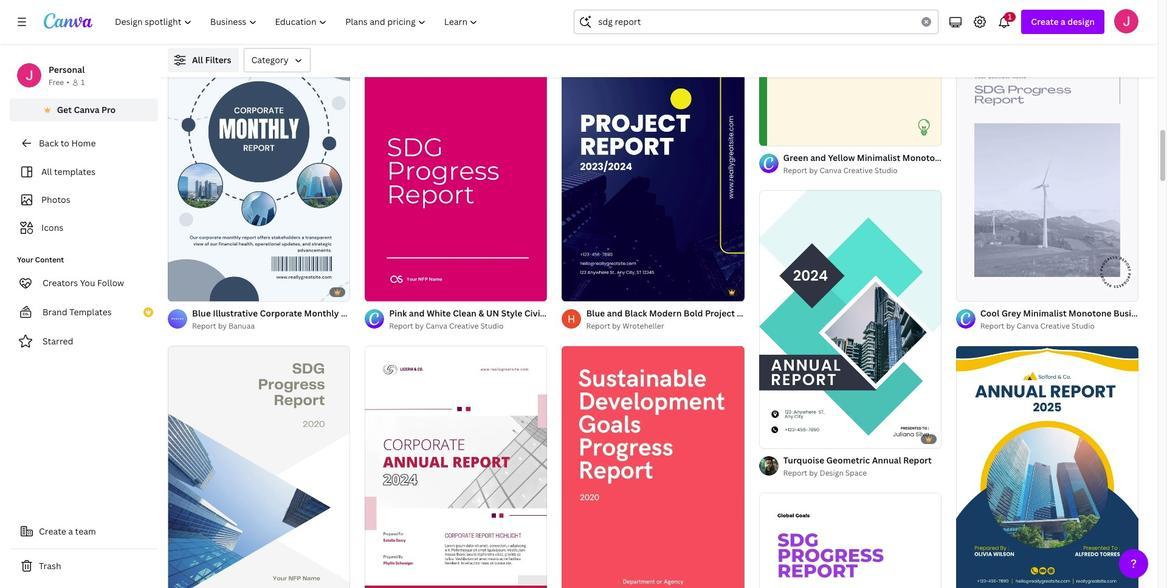 Task type: describe. For each thing, give the bounding box(es) containing it.
green inside green and yellow minimalist monotone business sdg progress report report by canva creative studio
[[784, 152, 809, 164]]

starred
[[43, 336, 73, 347]]

pink and white clean & un style civil society sdg progress report link
[[389, 307, 664, 321]]

geometric
[[827, 455, 871, 466]]

design
[[1068, 16, 1095, 27]]

annual inside yellow and black modern digital marketing annual report report by formatika studio
[[568, 5, 597, 17]]

monotone inside green and yellow minimalist monotone business sdg progress report report by canva creative studio
[[903, 152, 946, 164]]

back to home
[[39, 137, 96, 149]]

marketing
[[524, 5, 566, 17]]

yellow and black modern digital marketing annual report link
[[389, 5, 627, 18]]

brand
[[43, 307, 67, 318]]

formatika
[[426, 19, 461, 29]]

black for blue
[[625, 308, 648, 320]]

by inside pink and white clean & un style civil society sdg progress report report by canva creative studio
[[415, 321, 424, 332]]

create a team button
[[10, 520, 158, 544]]

a for design
[[1061, 16, 1066, 27]]

brand templates link
[[10, 300, 158, 325]]

clean inside blue white and yellow clean & un style civil society sdg progress report report by canva creative studio
[[680, 5, 704, 17]]

type
[[287, 5, 307, 17]]

monthly inside blue illustrative corporate monthly report report by banuaa
[[304, 308, 339, 319]]

photos link
[[17, 189, 151, 212]]

canva inside blue white and yellow clean & un style civil society sdg progress report report by canva creative studio
[[623, 19, 645, 29]]

space
[[846, 468, 867, 478]]

sdg inside blue white and yellow clean & un style civil society sdg progress report report by canva creative studio
[[805, 5, 823, 17]]

studio inside yellow and black modern digital marketing annual report report by formatika studio
[[463, 19, 486, 29]]

project
[[705, 308, 735, 320]]

by inside turquoise geometric annual report report by design space
[[810, 468, 818, 478]]

cool grey minimalist monotone business sdg report by canva creative studio
[[981, 308, 1168, 332]]

of for pink
[[379, 287, 385, 296]]

blue simple corporate report monthly repor report by banuaa
[[981, 5, 1168, 29]]

report by formatika studio link
[[389, 18, 548, 30]]

pro
[[102, 104, 116, 116]]

report by wroteheller link
[[587, 321, 745, 333]]

report by canva creative studio link for minimalist
[[784, 165, 942, 177]]

lime green griddy big type government sdg progress report link
[[192, 5, 449, 18]]

creative inside blue white and yellow clean & un style civil society sdg progress report report by canva creative studio
[[647, 19, 676, 29]]

1 of 10 for pink and white clean & un style civil society sdg progress report
[[374, 287, 395, 296]]

personal
[[49, 64, 85, 75]]

trash
[[39, 561, 61, 572]]

all templates
[[41, 166, 95, 178]]

all filters
[[192, 54, 231, 66]]

you
[[80, 277, 95, 289]]

10 for pink
[[387, 287, 395, 296]]

category button
[[244, 48, 311, 72]]

blue and black modern bold project report report by wroteheller
[[587, 308, 766, 332]]

grey
[[1002, 308, 1022, 320]]

turquoise
[[784, 455, 825, 466]]

blue white and yellow clean & un style civil society sdg progress report link
[[587, 5, 892, 18]]

sdg inside the lime green griddy big type government sdg progress report report by canva creative studio
[[363, 5, 381, 17]]

blue illustrative corporate monthly report report by banuaa
[[192, 308, 370, 332]]

home
[[71, 137, 96, 149]]

illustrative
[[213, 308, 258, 319]]

blue for blue simple corporate report monthly repor
[[981, 5, 1000, 17]]

monotone inside the cool grey minimalist monotone business sdg report by canva creative studio
[[1069, 308, 1112, 320]]

repor
[[1144, 5, 1168, 17]]

get canva pro
[[57, 104, 116, 116]]

1 of 10 for green and yellow minimalist monotone business sdg progress report
[[768, 132, 789, 141]]

yellow inside blue white and yellow clean & un style civil society sdg progress report report by canva creative studio
[[651, 5, 678, 17]]

big
[[272, 5, 285, 17]]

canva inside "button"
[[74, 104, 100, 116]]

top level navigation element
[[107, 10, 489, 34]]

to
[[61, 137, 69, 149]]

canva inside the cool grey minimalist monotone business sdg report by canva creative studio
[[1017, 321, 1039, 332]]

1 for white's 1 of 10 link
[[374, 287, 377, 296]]

white inside pink and white clean & un style civil society sdg progress report report by canva creative studio
[[427, 308, 451, 320]]

government
[[309, 5, 361, 17]]

follow
[[97, 277, 124, 289]]

pink
[[389, 308, 407, 320]]

creative inside the lime green griddy big type government sdg progress report report by canva creative studio
[[252, 19, 282, 29]]

cool grey minimalist monotone business sdg link
[[981, 307, 1168, 321]]

10 for green
[[781, 132, 789, 141]]

lime green griddy big type government sdg progress report report by canva creative studio
[[192, 5, 449, 29]]

cool
[[981, 308, 1000, 320]]

all templates link
[[17, 161, 151, 184]]

red and white simple corporate annual report image
[[365, 346, 548, 589]]

1 of 4 link
[[562, 44, 745, 302]]

creative inside the cool grey minimalist monotone business sdg report by canva creative studio
[[1041, 321, 1070, 332]]

pink and white clean & un style civil society sdg progress report report by canva creative studio
[[389, 308, 664, 332]]

griddy
[[241, 5, 270, 17]]

get
[[57, 104, 72, 116]]

1 for 1 of 10 link associated with yellow
[[768, 132, 771, 141]]

green and yellow minimalist monotone business sdg progress report link
[[784, 151, 1073, 165]]

corporate for report
[[1032, 5, 1075, 17]]

report by design space link
[[784, 467, 932, 480]]

free •
[[49, 77, 69, 88]]

report inside the cool grey minimalist monotone business sdg report by canva creative studio
[[981, 321, 1005, 332]]

black for yellow
[[436, 5, 459, 17]]

create a design button
[[1022, 10, 1105, 34]]

yellow inside green and yellow minimalist monotone business sdg progress report report by canva creative studio
[[828, 152, 855, 164]]

canva inside pink and white clean & un style civil society sdg progress report report by canva creative studio
[[426, 321, 448, 332]]

back to home link
[[10, 131, 158, 156]]

your content
[[17, 255, 64, 265]]

blue illustrative corporate monthly report link
[[192, 307, 370, 321]]

red orange griddy big type government sdg progress report image
[[562, 346, 745, 589]]

of for green
[[773, 132, 780, 141]]

studio inside the cool grey minimalist monotone business sdg report by canva creative studio
[[1072, 321, 1095, 332]]

creators you follow link
[[10, 271, 158, 296]]

un inside blue white and yellow clean & un style civil society sdg progress report report by canva creative studio
[[713, 5, 727, 17]]

create for create a design
[[1032, 16, 1059, 27]]

banuaa inside blue illustrative corporate monthly report report by banuaa
[[229, 321, 255, 332]]

gray triangle clean & un style civil society sdg progress report image
[[168, 346, 350, 589]]

by inside blue white and yellow clean & un style civil society sdg progress report report by canva creative studio
[[612, 19, 621, 29]]

blue white and yellow clean & un style civil society sdg progress report report by canva creative studio
[[587, 5, 892, 29]]

category
[[251, 54, 289, 66]]

blue and black modern bold project report link
[[587, 307, 766, 321]]

society inside blue white and yellow clean & un style civil society sdg progress report report by canva creative studio
[[772, 5, 803, 17]]

blue for blue illustrative corporate monthly report
[[192, 308, 211, 319]]

1 of 10 link for yellow
[[759, 0, 942, 146]]

studio inside pink and white clean & un style civil society sdg progress report report by canva creative studio
[[481, 321, 504, 332]]

free
[[49, 77, 64, 88]]

turquoise geometric annual report link
[[784, 454, 932, 467]]

monthly inside blue simple corporate report monthly repor report by banuaa
[[1107, 5, 1142, 17]]

yellow inside yellow and black modern digital marketing annual report report by formatika studio
[[389, 5, 416, 17]]

a for team
[[68, 526, 73, 538]]

by inside green and yellow minimalist monotone business sdg progress report report by canva creative studio
[[810, 165, 818, 176]]



Task type: locate. For each thing, give the bounding box(es) containing it.
1 vertical spatial civil
[[525, 308, 543, 320]]

progress inside pink and white clean & un style civil society sdg progress report report by canva creative studio
[[598, 308, 634, 320]]

0 vertical spatial monthly
[[1107, 5, 1142, 17]]

yellow and black modern digital marketing annual report report by formatika studio
[[389, 5, 627, 29]]

0 horizontal spatial all
[[41, 166, 52, 178]]

0 horizontal spatial corporate
[[260, 308, 302, 319]]

1 vertical spatial white
[[427, 308, 451, 320]]

starred link
[[10, 330, 158, 354]]

business inside green and yellow minimalist monotone business sdg progress report report by canva creative studio
[[948, 152, 984, 164]]

1 vertical spatial report by banuaa link
[[192, 321, 350, 333]]

0 horizontal spatial society
[[545, 308, 576, 320]]

1 vertical spatial banuaa
[[229, 321, 255, 332]]

1 horizontal spatial all
[[192, 54, 203, 66]]

modern inside blue and black modern bold project report report by wroteheller
[[650, 308, 682, 320]]

0 vertical spatial white
[[607, 5, 631, 17]]

0 vertical spatial annual
[[568, 5, 597, 17]]

by inside yellow and black modern digital marketing annual report report by formatika studio
[[415, 19, 424, 29]]

report by canva creative studio link for monotone
[[981, 321, 1139, 333]]

content
[[35, 255, 64, 265]]

sdg inside green and yellow minimalist monotone business sdg progress report report by canva creative studio
[[986, 152, 1004, 164]]

your
[[17, 255, 33, 265]]

0 vertical spatial report by banuaa link
[[981, 18, 1139, 30]]

1 vertical spatial monotone
[[1069, 308, 1112, 320]]

blue left simple
[[981, 5, 1000, 17]]

progress inside green and yellow minimalist monotone business sdg progress report report by canva creative studio
[[1006, 152, 1042, 164]]

blue left illustrative
[[192, 308, 211, 319]]

0 horizontal spatial modern
[[461, 5, 493, 17]]

and for studio
[[418, 5, 434, 17]]

and inside yellow and black modern digital marketing annual report report by formatika studio
[[418, 5, 434, 17]]

get canva pro button
[[10, 99, 158, 122]]

1 horizontal spatial black
[[625, 308, 648, 320]]

1 horizontal spatial yellow
[[651, 5, 678, 17]]

2 horizontal spatial yellow
[[828, 152, 855, 164]]

create right simple
[[1032, 16, 1059, 27]]

by
[[218, 19, 227, 29], [415, 19, 424, 29], [612, 19, 621, 29], [1007, 19, 1016, 29], [810, 165, 818, 176], [218, 321, 227, 332], [415, 321, 424, 332], [612, 321, 621, 332], [1007, 321, 1016, 332], [810, 468, 818, 478]]

0 vertical spatial modern
[[461, 5, 493, 17]]

report by canva creative studio link for clean
[[389, 321, 548, 333]]

digital
[[495, 5, 522, 17]]

lime
[[192, 5, 212, 17]]

corporate for monthly
[[260, 308, 302, 319]]

monthly
[[1107, 5, 1142, 17], [304, 308, 339, 319]]

create inside button
[[39, 526, 66, 538]]

1 horizontal spatial society
[[772, 5, 803, 17]]

sdg
[[363, 5, 381, 17], [805, 5, 823, 17], [986, 152, 1004, 164], [578, 308, 596, 320], [1153, 308, 1168, 320]]

blue for blue white and yellow clean & un style civil society sdg progress report
[[587, 5, 605, 17]]

and
[[418, 5, 434, 17], [633, 5, 649, 17], [811, 152, 826, 164], [409, 308, 425, 320], [607, 308, 623, 320]]

minimalist inside the cool grey minimalist monotone business sdg report by canva creative studio
[[1024, 308, 1067, 320]]

corporate
[[1032, 5, 1075, 17], [260, 308, 302, 319]]

green
[[214, 5, 239, 17], [784, 152, 809, 164]]

blue simple corporate report monthly repor link
[[981, 5, 1168, 18]]

style inside blue white and yellow clean & un style civil society sdg progress report report by canva creative studio
[[729, 5, 750, 17]]

studio inside blue white and yellow clean & un style civil society sdg progress report report by canva creative studio
[[678, 19, 701, 29]]

modern up report by wroteheller link
[[650, 308, 682, 320]]

1 horizontal spatial 1 of 10
[[768, 132, 789, 141]]

0 vertical spatial a
[[1061, 16, 1066, 27]]

all inside "link"
[[41, 166, 52, 178]]

0 horizontal spatial create
[[39, 526, 66, 538]]

a left design at the top right of the page
[[1061, 16, 1066, 27]]

style inside pink and white clean & un style civil society sdg progress report report by canva creative studio
[[501, 308, 523, 320]]

1 horizontal spatial corporate
[[1032, 5, 1075, 17]]

0 vertical spatial all
[[192, 54, 203, 66]]

0 vertical spatial black
[[436, 5, 459, 17]]

0 vertical spatial green
[[214, 5, 239, 17]]

by inside the lime green griddy big type government sdg progress report report by canva creative studio
[[218, 19, 227, 29]]

blue inside blue white and yellow clean & un style civil society sdg progress report report by canva creative studio
[[587, 5, 605, 17]]

1 vertical spatial monthly
[[304, 308, 339, 319]]

annual up report by design space link
[[873, 455, 902, 466]]

studio
[[284, 19, 307, 29], [463, 19, 486, 29], [678, 19, 701, 29], [875, 165, 898, 176], [481, 321, 504, 332], [1072, 321, 1095, 332]]

bold
[[684, 308, 703, 320]]

and inside green and yellow minimalist monotone business sdg progress report report by canva creative studio
[[811, 152, 826, 164]]

creators you follow
[[43, 277, 124, 289]]

of
[[773, 132, 780, 141], [379, 287, 385, 296], [576, 287, 583, 296]]

report by canva creative studio link
[[192, 18, 350, 30], [587, 18, 745, 30], [784, 165, 942, 177], [389, 321, 548, 333], [981, 321, 1139, 333]]

1 vertical spatial annual
[[873, 455, 902, 466]]

create a team
[[39, 526, 96, 538]]

by inside blue illustrative corporate monthly report report by banuaa
[[218, 321, 227, 332]]

un
[[713, 5, 727, 17], [486, 308, 499, 320]]

progress inside blue white and yellow clean & un style civil society sdg progress report report by canva creative studio
[[825, 5, 861, 17]]

1 vertical spatial 10
[[387, 287, 395, 296]]

green and yellow minimalist monotone business sdg progress report image
[[759, 0, 942, 146]]

0 horizontal spatial civil
[[525, 308, 543, 320]]

annual
[[568, 5, 597, 17], [873, 455, 902, 466]]

0 horizontal spatial 1 of 10 link
[[365, 44, 548, 302]]

blue
[[587, 5, 605, 17], [981, 5, 1000, 17], [192, 308, 211, 319], [587, 308, 605, 320]]

filters
[[205, 54, 231, 66]]

1 horizontal spatial a
[[1061, 16, 1066, 27]]

1 vertical spatial society
[[545, 308, 576, 320]]

create for create a team
[[39, 526, 66, 538]]

by inside blue simple corporate report monthly repor report by banuaa
[[1007, 19, 1016, 29]]

0 vertical spatial business
[[948, 152, 984, 164]]

and for canva
[[811, 152, 826, 164]]

1 vertical spatial un
[[486, 308, 499, 320]]

banuaa down simple
[[1017, 19, 1044, 29]]

0 vertical spatial clean
[[680, 5, 704, 17]]

canva inside green and yellow minimalist monotone business sdg progress report report by canva creative studio
[[820, 165, 842, 176]]

create inside dropdown button
[[1032, 16, 1059, 27]]

1 horizontal spatial &
[[706, 5, 711, 17]]

1 horizontal spatial business
[[1114, 308, 1151, 320]]

all left templates
[[41, 166, 52, 178]]

0 horizontal spatial business
[[948, 152, 984, 164]]

report by banuaa link for simple
[[981, 18, 1139, 30]]

0 horizontal spatial white
[[427, 308, 451, 320]]

by inside blue and black modern bold project report report by wroteheller
[[612, 321, 621, 332]]

corporate inside blue simple corporate report monthly repor report by banuaa
[[1032, 5, 1075, 17]]

studio down type
[[284, 19, 307, 29]]

back
[[39, 137, 59, 149]]

clean inside pink and white clean & un style civil society sdg progress report report by canva creative studio
[[453, 308, 477, 320]]

0 vertical spatial &
[[706, 5, 711, 17]]

trash link
[[10, 555, 158, 579]]

canva inside the lime green griddy big type government sdg progress report report by canva creative studio
[[229, 19, 250, 29]]

modern inside yellow and black modern digital marketing annual report report by formatika studio
[[461, 5, 493, 17]]

and inside pink and white clean & un style civil society sdg progress report report by canva creative studio
[[409, 308, 425, 320]]

all for all filters
[[192, 54, 203, 66]]

0 horizontal spatial minimalist
[[857, 152, 901, 164]]

1 horizontal spatial minimalist
[[1024, 308, 1067, 320]]

1 horizontal spatial monotone
[[1069, 308, 1112, 320]]

blue right marketing
[[587, 5, 605, 17]]

0 horizontal spatial green
[[214, 5, 239, 17]]

0 horizontal spatial of
[[379, 287, 385, 296]]

blue down the 4 in the right of the page
[[587, 308, 605, 320]]

0 horizontal spatial annual
[[568, 5, 597, 17]]

black
[[436, 5, 459, 17], [625, 308, 648, 320]]

1 vertical spatial clean
[[453, 308, 477, 320]]

business
[[948, 152, 984, 164], [1114, 308, 1151, 320]]

studio inside the lime green griddy big type government sdg progress report report by canva creative studio
[[284, 19, 307, 29]]

cool grey minimalist monotone business sdg progress report image
[[957, 44, 1139, 302]]

1 of 10 link for white
[[365, 44, 548, 302]]

1 for 1 of 4 link
[[571, 287, 574, 296]]

creative inside pink and white clean & un style civil society sdg progress report report by canva creative studio
[[449, 321, 479, 332]]

0 vertical spatial minimalist
[[857, 152, 901, 164]]

all inside button
[[192, 54, 203, 66]]

0 vertical spatial 1 of 10
[[768, 132, 789, 141]]

annual inside turquoise geometric annual report report by design space
[[873, 455, 902, 466]]

creative
[[252, 19, 282, 29], [647, 19, 676, 29], [844, 165, 873, 176], [449, 321, 479, 332], [1041, 321, 1070, 332]]

and inside blue white and yellow clean & un style civil society sdg progress report report by canva creative studio
[[633, 5, 649, 17]]

a left team
[[68, 526, 73, 538]]

1 vertical spatial corporate
[[260, 308, 302, 319]]

Search search field
[[599, 10, 915, 33]]

1 horizontal spatial un
[[713, 5, 727, 17]]

0 vertical spatial corporate
[[1032, 5, 1075, 17]]

modern up report by formatika studio "link"
[[461, 5, 493, 17]]

0 horizontal spatial black
[[436, 5, 459, 17]]

1 horizontal spatial create
[[1032, 16, 1059, 27]]

1 horizontal spatial of
[[576, 287, 583, 296]]

None search field
[[574, 10, 939, 34]]

by inside the cool grey minimalist monotone business sdg report by canva creative studio
[[1007, 321, 1016, 332]]

1 horizontal spatial report by banuaa link
[[981, 18, 1139, 30]]

civil inside blue white and yellow clean & un style civil society sdg progress report report by canva creative studio
[[752, 5, 770, 17]]

team
[[75, 526, 96, 538]]

0 vertical spatial 10
[[781, 132, 789, 141]]

& inside pink and white clean & un style civil society sdg progress report report by canva creative studio
[[479, 308, 484, 320]]

0 vertical spatial civil
[[752, 5, 770, 17]]

purple photo clean & un style civil society sdg progress report image
[[759, 493, 942, 589]]

society
[[772, 5, 803, 17], [545, 308, 576, 320]]

1 horizontal spatial clean
[[680, 5, 704, 17]]

& inside blue white and yellow clean & un style civil society sdg progress report report by canva creative studio
[[706, 5, 711, 17]]

0 horizontal spatial banuaa
[[229, 321, 255, 332]]

civil inside pink and white clean & un style civil society sdg progress report report by canva creative studio
[[525, 308, 543, 320]]

blue orange modern annual report image
[[957, 346, 1139, 589]]

1 horizontal spatial modern
[[650, 308, 682, 320]]

report
[[421, 5, 449, 17], [599, 5, 627, 17], [863, 5, 892, 17], [1077, 5, 1105, 17], [192, 19, 216, 29], [389, 19, 413, 29], [587, 19, 611, 29], [981, 19, 1005, 29], [1044, 152, 1073, 164], [784, 165, 808, 176], [341, 308, 370, 319], [636, 308, 664, 320], [737, 308, 766, 320], [192, 321, 216, 332], [389, 321, 413, 332], [587, 321, 611, 332], [981, 321, 1005, 332], [904, 455, 932, 466], [784, 468, 808, 478]]

green inside the lime green griddy big type government sdg progress report report by canva creative studio
[[214, 5, 239, 17]]

0 horizontal spatial 10
[[387, 287, 395, 296]]

create left team
[[39, 526, 66, 538]]

annual right marketing
[[568, 5, 597, 17]]

turquoise geometric annual report image
[[759, 190, 942, 448]]

1 horizontal spatial 10
[[781, 132, 789, 141]]

studio inside green and yellow minimalist monotone business sdg progress report report by canva creative studio
[[875, 165, 898, 176]]

icons
[[41, 222, 63, 234]]

design
[[820, 468, 844, 478]]

1 vertical spatial a
[[68, 526, 73, 538]]

a inside dropdown button
[[1061, 16, 1066, 27]]

1 horizontal spatial banuaa
[[1017, 19, 1044, 29]]

un inside pink and white clean & un style civil society sdg progress report report by canva creative studio
[[486, 308, 499, 320]]

1 of 4
[[571, 287, 588, 296]]

wroteheller
[[623, 321, 665, 332]]

report by banuaa link
[[981, 18, 1139, 30], [192, 321, 350, 333]]

progress inside the lime green griddy big type government sdg progress report report by canva creative studio
[[383, 5, 419, 17]]

sdg inside the cool grey minimalist monotone business sdg report by canva creative studio
[[1153, 308, 1168, 320]]

1 vertical spatial style
[[501, 308, 523, 320]]

1 vertical spatial 1 of 10
[[374, 287, 395, 296]]

1 horizontal spatial annual
[[873, 455, 902, 466]]

a inside button
[[68, 526, 73, 538]]

black inside blue and black modern bold project report report by wroteheller
[[625, 308, 648, 320]]

1 horizontal spatial white
[[607, 5, 631, 17]]

1 vertical spatial black
[[625, 308, 648, 320]]

1 vertical spatial green
[[784, 152, 809, 164]]

simple
[[1002, 5, 1030, 17]]

templates
[[69, 307, 112, 318]]

0 horizontal spatial a
[[68, 526, 73, 538]]

•
[[66, 77, 69, 88]]

create a design
[[1032, 16, 1095, 27]]

0 horizontal spatial clean
[[453, 308, 477, 320]]

black up wroteheller
[[625, 308, 648, 320]]

create
[[1032, 16, 1059, 27], [39, 526, 66, 538]]

james peterson image
[[1115, 9, 1139, 33]]

0 horizontal spatial style
[[501, 308, 523, 320]]

blue for blue and black modern bold project report
[[587, 308, 605, 320]]

0 horizontal spatial monotone
[[903, 152, 946, 164]]

0 vertical spatial monotone
[[903, 152, 946, 164]]

modern for bold
[[650, 308, 682, 320]]

photos
[[41, 194, 70, 206]]

0 vertical spatial create
[[1032, 16, 1059, 27]]

blue and black modern bold project report image
[[562, 44, 745, 302]]

all for all templates
[[41, 166, 52, 178]]

1 vertical spatial create
[[39, 526, 66, 538]]

black inside yellow and black modern digital marketing annual report report by formatika studio
[[436, 5, 459, 17]]

0 vertical spatial un
[[713, 5, 727, 17]]

2 horizontal spatial of
[[773, 132, 780, 141]]

report by canva creative studio link for big
[[192, 18, 350, 30]]

modern
[[461, 5, 493, 17], [650, 308, 682, 320]]

0 horizontal spatial &
[[479, 308, 484, 320]]

turquoise geometric annual report report by design space
[[784, 455, 932, 478]]

yellow
[[389, 5, 416, 17], [651, 5, 678, 17], [828, 152, 855, 164]]

society inside pink and white clean & un style civil society sdg progress report report by canva creative studio
[[545, 308, 576, 320]]

1 vertical spatial all
[[41, 166, 52, 178]]

1 horizontal spatial civil
[[752, 5, 770, 17]]

brand templates
[[43, 307, 112, 318]]

clean
[[680, 5, 704, 17], [453, 308, 477, 320]]

report by canva creative studio link for yellow
[[587, 18, 745, 30]]

and inside blue and black modern bold project report report by wroteheller
[[607, 308, 623, 320]]

icons link
[[17, 217, 151, 240]]

0 horizontal spatial 1 of 10
[[374, 287, 395, 296]]

banuaa inside blue simple corporate report monthly repor report by banuaa
[[1017, 19, 1044, 29]]

corporate inside blue illustrative corporate monthly report report by banuaa
[[260, 308, 302, 319]]

0 horizontal spatial monthly
[[304, 308, 339, 319]]

studio down green and yellow minimalist monotone business sdg progress report "link"
[[875, 165, 898, 176]]

blue inside blue illustrative corporate monthly report report by banuaa
[[192, 308, 211, 319]]

0 horizontal spatial yellow
[[389, 5, 416, 17]]

1 vertical spatial &
[[479, 308, 484, 320]]

all filters button
[[168, 48, 239, 72]]

studio down pink and white clean & un style civil society sdg progress report link
[[481, 321, 504, 332]]

black up formatika
[[436, 5, 459, 17]]

4
[[584, 287, 588, 296]]

1 vertical spatial minimalist
[[1024, 308, 1067, 320]]

and for report
[[409, 308, 425, 320]]

white inside blue white and yellow clean & un style civil society sdg progress report report by canva creative studio
[[607, 5, 631, 17]]

business inside the cool grey minimalist monotone business sdg report by canva creative studio
[[1114, 308, 1151, 320]]

1 horizontal spatial monthly
[[1107, 5, 1142, 17]]

blue illustrative corporate monthly report image
[[168, 44, 350, 302]]

0 horizontal spatial report by banuaa link
[[192, 321, 350, 333]]

studio down blue white and yellow clean & un style civil society sdg progress report link
[[678, 19, 701, 29]]

1 horizontal spatial green
[[784, 152, 809, 164]]

1 horizontal spatial 1 of 10 link
[[759, 0, 942, 146]]

white
[[607, 5, 631, 17], [427, 308, 451, 320]]

creators
[[43, 277, 78, 289]]

minimalist inside green and yellow minimalist monotone business sdg progress report report by canva creative studio
[[857, 152, 901, 164]]

blue inside blue simple corporate report monthly repor report by banuaa
[[981, 5, 1000, 17]]

creative inside green and yellow minimalist monotone business sdg progress report report by canva creative studio
[[844, 165, 873, 176]]

0 vertical spatial banuaa
[[1017, 19, 1044, 29]]

blue inside blue and black modern bold project report report by wroteheller
[[587, 308, 605, 320]]

canva
[[229, 19, 250, 29], [623, 19, 645, 29], [74, 104, 100, 116], [820, 165, 842, 176], [426, 321, 448, 332], [1017, 321, 1039, 332]]

1 of 10 link
[[759, 0, 942, 146], [365, 44, 548, 302]]

1 vertical spatial modern
[[650, 308, 682, 320]]

modern for digital
[[461, 5, 493, 17]]

studio right formatika
[[463, 19, 486, 29]]

civil
[[752, 5, 770, 17], [525, 308, 543, 320]]

templates
[[54, 166, 95, 178]]

0 vertical spatial style
[[729, 5, 750, 17]]

report by banuaa link for illustrative
[[192, 321, 350, 333]]

&
[[706, 5, 711, 17], [479, 308, 484, 320]]

1 horizontal spatial style
[[729, 5, 750, 17]]

studio down cool grey minimalist monotone business sdg link
[[1072, 321, 1095, 332]]

1 vertical spatial business
[[1114, 308, 1151, 320]]

sdg inside pink and white clean & un style civil society sdg progress report report by canva creative studio
[[578, 308, 596, 320]]

0 vertical spatial society
[[772, 5, 803, 17]]

pink and white clean & un style civil society sdg progress report image
[[365, 44, 548, 302]]

0 horizontal spatial un
[[486, 308, 499, 320]]

green and yellow minimalist monotone business sdg progress report report by canva creative studio
[[784, 152, 1073, 176]]

all left filters
[[192, 54, 203, 66]]

banuaa down illustrative
[[229, 321, 255, 332]]



Task type: vqa. For each thing, say whether or not it's contained in the screenshot.
Photos link
yes



